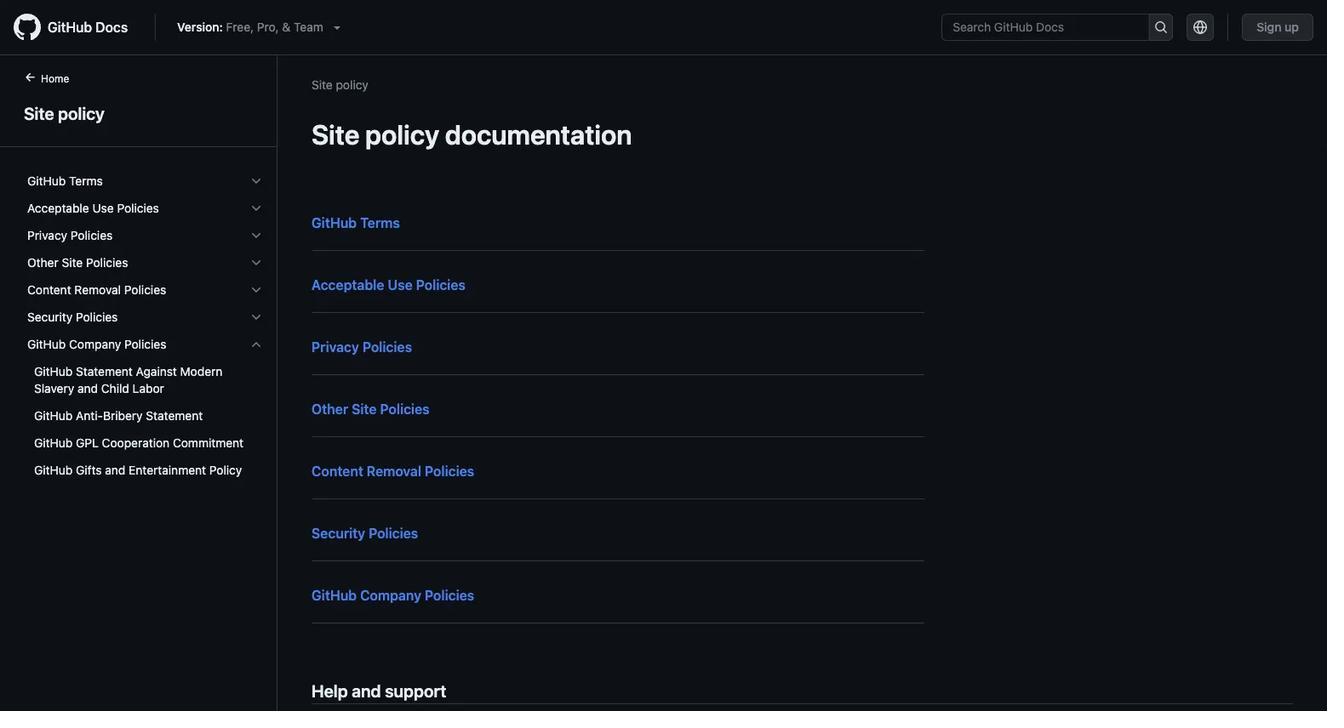 Task type: describe. For each thing, give the bounding box(es) containing it.
1 vertical spatial use
[[388, 277, 413, 293]]

up
[[1285, 20, 1299, 34]]

privacy policies button
[[20, 222, 270, 249]]

modern
[[180, 365, 223, 379]]

docs
[[96, 19, 128, 35]]

use inside dropdown button
[[92, 201, 114, 215]]

sc 9kayk9 0 image for other site policies
[[249, 256, 263, 270]]

site policy for the left site policy link
[[24, 103, 105, 123]]

site inside dropdown button
[[62, 256, 83, 270]]

github inside github terms dropdown button
[[27, 174, 66, 188]]

terms inside dropdown button
[[69, 174, 103, 188]]

github terms button
[[20, 168, 270, 195]]

site policy documentation
[[312, 118, 632, 151]]

acceptable use policies inside dropdown button
[[27, 201, 159, 215]]

Search GitHub Docs search field
[[943, 14, 1149, 40]]

anti-
[[76, 409, 103, 423]]

triangle down image
[[330, 20, 344, 34]]

1 horizontal spatial other
[[312, 401, 348, 418]]

policy
[[209, 464, 242, 478]]

github company policies link
[[312, 588, 474, 604]]

removal inside dropdown button
[[74, 283, 121, 297]]

github docs link
[[14, 14, 141, 41]]

github gifts and entertainment policy
[[34, 464, 242, 478]]

github gpl cooperation commitment link
[[20, 430, 270, 457]]

sc 9kayk9 0 image for acceptable use policies
[[249, 202, 263, 215]]

child
[[101, 382, 129, 396]]

github inside github docs link
[[48, 19, 92, 35]]

documentation
[[445, 118, 632, 151]]

security inside dropdown button
[[27, 310, 73, 324]]

github anti-bribery statement link
[[20, 403, 270, 430]]

acceptable use policies button
[[20, 195, 270, 222]]

content removal policies inside dropdown button
[[27, 283, 166, 297]]

1 vertical spatial github terms
[[312, 215, 400, 231]]

privacy inside dropdown button
[[27, 229, 67, 243]]

content removal policies button
[[20, 277, 270, 304]]

other inside dropdown button
[[27, 256, 58, 270]]

github anti-bribery statement
[[34, 409, 203, 423]]

sc 9kayk9 0 image for privacy policies
[[249, 229, 263, 243]]

acceptable use policies link
[[312, 277, 466, 293]]

statement inside 'github statement against modern slavery and child labor'
[[76, 365, 133, 379]]

1 vertical spatial company
[[360, 588, 421, 604]]

content removal policies link
[[312, 464, 474, 480]]

and inside 'github statement against modern slavery and child labor'
[[77, 382, 98, 396]]

entertainment
[[129, 464, 206, 478]]

company inside dropdown button
[[69, 338, 121, 352]]

1 vertical spatial acceptable use policies
[[312, 277, 466, 293]]

1 horizontal spatial site policy link
[[312, 77, 369, 92]]

team
[[294, 20, 323, 34]]

help
[[312, 681, 348, 701]]

github inside the github gpl cooperation commitment link
[[34, 436, 73, 450]]

0 horizontal spatial site policy link
[[20, 100, 256, 126]]

sign up link
[[1242, 14, 1314, 41]]

1 vertical spatial and
[[105, 464, 125, 478]]

github company policies inside dropdown button
[[27, 338, 166, 352]]

sc 9kayk9 0 image for github company policies
[[249, 338, 263, 352]]

help and support
[[312, 681, 446, 701]]

privacy policies inside dropdown button
[[27, 229, 113, 243]]

other site policies button
[[20, 249, 270, 277]]

1 horizontal spatial removal
[[367, 464, 421, 480]]



Task type: vqa. For each thing, say whether or not it's contained in the screenshot.
Gradle at the left bottom of the page
no



Task type: locate. For each thing, give the bounding box(es) containing it.
0 horizontal spatial other
[[27, 256, 58, 270]]

and up anti-
[[77, 382, 98, 396]]

github inside github anti-bribery statement link
[[34, 409, 73, 423]]

site policy for the right site policy link
[[312, 77, 369, 92]]

1 horizontal spatial security policies
[[312, 526, 418, 542]]

sign
[[1257, 20, 1282, 34]]

sc 9kayk9 0 image inside privacy policies dropdown button
[[249, 229, 263, 243]]

1 vertical spatial privacy
[[312, 339, 359, 355]]

sc 9kayk9 0 image for github terms
[[249, 175, 263, 188]]

0 vertical spatial privacy policies
[[27, 229, 113, 243]]

github gpl cooperation commitment
[[34, 436, 244, 450]]

site policy element
[[0, 69, 278, 710]]

sc 9kayk9 0 image for content removal policies
[[249, 284, 263, 297]]

gpl
[[76, 436, 99, 450]]

privacy policies link
[[312, 339, 412, 355]]

use up the privacy policies link
[[388, 277, 413, 293]]

3 sc 9kayk9 0 image from the top
[[249, 229, 263, 243]]

github
[[48, 19, 92, 35], [27, 174, 66, 188], [312, 215, 357, 231], [27, 338, 66, 352], [34, 365, 73, 379], [34, 409, 73, 423], [34, 436, 73, 450], [34, 464, 73, 478], [312, 588, 357, 604]]

security policies up github company policies link
[[312, 526, 418, 542]]

1 vertical spatial acceptable
[[312, 277, 384, 293]]

content
[[27, 283, 71, 297], [312, 464, 363, 480]]

1 vertical spatial terms
[[360, 215, 400, 231]]

sign up
[[1257, 20, 1299, 34]]

1 sc 9kayk9 0 image from the top
[[249, 256, 263, 270]]

sc 9kayk9 0 image inside security policies dropdown button
[[249, 311, 263, 324]]

free,
[[226, 20, 254, 34]]

against
[[136, 365, 177, 379]]

removal
[[74, 283, 121, 297], [367, 464, 421, 480]]

0 vertical spatial and
[[77, 382, 98, 396]]

1 vertical spatial other site policies
[[312, 401, 430, 418]]

sc 9kayk9 0 image inside the other site policies dropdown button
[[249, 256, 263, 270]]

github terms up acceptable use policies dropdown button
[[27, 174, 103, 188]]

other site policies
[[27, 256, 128, 270], [312, 401, 430, 418]]

use
[[92, 201, 114, 215], [388, 277, 413, 293]]

home link
[[17, 71, 96, 88]]

home
[[41, 72, 69, 84]]

support
[[385, 681, 446, 701]]

1 horizontal spatial acceptable use policies
[[312, 277, 466, 293]]

sc 9kayk9 0 image inside content removal policies dropdown button
[[249, 284, 263, 297]]

1 horizontal spatial company
[[360, 588, 421, 604]]

other
[[27, 256, 58, 270], [312, 401, 348, 418]]

acceptable use policies
[[27, 201, 159, 215], [312, 277, 466, 293]]

security up github company policies link
[[312, 526, 365, 542]]

statement inside github anti-bribery statement link
[[146, 409, 203, 423]]

1 horizontal spatial privacy
[[312, 339, 359, 355]]

statement down the labor
[[146, 409, 203, 423]]

0 horizontal spatial github terms
[[27, 174, 103, 188]]

sc 9kayk9 0 image
[[249, 256, 263, 270], [249, 311, 263, 324], [249, 338, 263, 352]]

0 vertical spatial site policy link
[[312, 77, 369, 92]]

1 vertical spatial other
[[312, 401, 348, 418]]

company down security policies link
[[360, 588, 421, 604]]

0 horizontal spatial terms
[[69, 174, 103, 188]]

github company policies element containing github company policies
[[14, 331, 277, 484]]

sc 9kayk9 0 image inside github terms dropdown button
[[249, 175, 263, 188]]

github company policies button
[[20, 331, 270, 358]]

1 horizontal spatial github terms
[[312, 215, 400, 231]]

0 vertical spatial other site policies
[[27, 256, 128, 270]]

4 sc 9kayk9 0 image from the top
[[249, 284, 263, 297]]

github terms inside github terms dropdown button
[[27, 174, 103, 188]]

0 horizontal spatial acceptable
[[27, 201, 89, 215]]

0 vertical spatial privacy
[[27, 229, 67, 243]]

privacy
[[27, 229, 67, 243], [312, 339, 359, 355]]

site policy link up github terms dropdown button
[[20, 100, 256, 126]]

github terms
[[27, 174, 103, 188], [312, 215, 400, 231]]

security policies up slavery on the left of page
[[27, 310, 118, 324]]

policy
[[336, 77, 369, 92], [58, 103, 105, 123], [365, 118, 439, 151]]

site policy down home link
[[24, 103, 105, 123]]

1 vertical spatial security
[[312, 526, 365, 542]]

company
[[69, 338, 121, 352], [360, 588, 421, 604]]

0 horizontal spatial github company policies
[[27, 338, 166, 352]]

acceptable use policies up the privacy policies link
[[312, 277, 466, 293]]

1 horizontal spatial security
[[312, 526, 365, 542]]

other site policies link
[[312, 401, 430, 418]]

2 github company policies element from the top
[[14, 358, 277, 484]]

github docs
[[48, 19, 128, 35]]

privacy policies down acceptable use policies dropdown button
[[27, 229, 113, 243]]

1 horizontal spatial other site policies
[[312, 401, 430, 418]]

and
[[77, 382, 98, 396], [105, 464, 125, 478], [352, 681, 381, 701]]

1 vertical spatial github company policies
[[312, 588, 474, 604]]

security
[[27, 310, 73, 324], [312, 526, 365, 542]]

content removal policies
[[27, 283, 166, 297], [312, 464, 474, 480]]

sc 9kayk9 0 image inside github company policies dropdown button
[[249, 338, 263, 352]]

security policies inside dropdown button
[[27, 310, 118, 324]]

security up slavery on the left of page
[[27, 310, 73, 324]]

0 horizontal spatial content
[[27, 283, 71, 297]]

github inside github company policies dropdown button
[[27, 338, 66, 352]]

0 vertical spatial content
[[27, 283, 71, 297]]

company up the child
[[69, 338, 121, 352]]

0 vertical spatial site policy
[[312, 77, 369, 92]]

content inside dropdown button
[[27, 283, 71, 297]]

github gifts and entertainment policy link
[[20, 457, 270, 484]]

content removal policies down other site policies link
[[312, 464, 474, 480]]

1 vertical spatial removal
[[367, 464, 421, 480]]

other site policies down the privacy policies link
[[312, 401, 430, 418]]

0 vertical spatial company
[[69, 338, 121, 352]]

1 github company policies element from the top
[[14, 331, 277, 484]]

removal down the other site policies dropdown button
[[74, 283, 121, 297]]

1 vertical spatial site policy
[[24, 103, 105, 123]]

gifts
[[76, 464, 102, 478]]

0 vertical spatial security
[[27, 310, 73, 324]]

0 vertical spatial removal
[[74, 283, 121, 297]]

0 vertical spatial use
[[92, 201, 114, 215]]

github statement against modern slavery and child labor
[[34, 365, 223, 396]]

statement
[[76, 365, 133, 379], [146, 409, 203, 423]]

0 vertical spatial security policies
[[27, 310, 118, 324]]

commitment
[[173, 436, 244, 450]]

and right gifts
[[105, 464, 125, 478]]

acceptable use policies down github terms dropdown button
[[27, 201, 159, 215]]

1 horizontal spatial github company policies
[[312, 588, 474, 604]]

bribery
[[103, 409, 143, 423]]

0 vertical spatial acceptable
[[27, 201, 89, 215]]

1 vertical spatial privacy policies
[[312, 339, 412, 355]]

0 horizontal spatial company
[[69, 338, 121, 352]]

privacy policies
[[27, 229, 113, 243], [312, 339, 412, 355]]

1 horizontal spatial statement
[[146, 409, 203, 423]]

github terms link
[[312, 215, 400, 231]]

0 horizontal spatial acceptable use policies
[[27, 201, 159, 215]]

0 horizontal spatial content removal policies
[[27, 283, 166, 297]]

2 vertical spatial sc 9kayk9 0 image
[[249, 338, 263, 352]]

0 horizontal spatial privacy policies
[[27, 229, 113, 243]]

&
[[282, 20, 290, 34]]

0 horizontal spatial other site policies
[[27, 256, 128, 270]]

github inside the github gifts and entertainment policy link
[[34, 464, 73, 478]]

0 horizontal spatial and
[[77, 382, 98, 396]]

terms up acceptable use policies link
[[360, 215, 400, 231]]

site policy link down triangle down image
[[312, 77, 369, 92]]

github inside 'github statement against modern slavery and child labor'
[[34, 365, 73, 379]]

statement up the child
[[76, 365, 133, 379]]

2 horizontal spatial and
[[352, 681, 381, 701]]

removal down other site policies link
[[367, 464, 421, 480]]

github company policies up 'github statement against modern slavery and child labor'
[[27, 338, 166, 352]]

security policies link
[[312, 526, 418, 542]]

and right help
[[352, 681, 381, 701]]

sc 9kayk9 0 image for security policies
[[249, 311, 263, 324]]

0 vertical spatial other
[[27, 256, 58, 270]]

0 horizontal spatial privacy
[[27, 229, 67, 243]]

0 horizontal spatial security
[[27, 310, 73, 324]]

site policy
[[312, 77, 369, 92], [24, 103, 105, 123]]

privacy policies up other site policies link
[[312, 339, 412, 355]]

security policies
[[27, 310, 118, 324], [312, 526, 418, 542]]

terms up acceptable use policies dropdown button
[[69, 174, 103, 188]]

1 horizontal spatial use
[[388, 277, 413, 293]]

None search field
[[942, 14, 1173, 41]]

2 sc 9kayk9 0 image from the top
[[249, 311, 263, 324]]

github terms up acceptable use policies link
[[312, 215, 400, 231]]

other site policies down privacy policies dropdown button
[[27, 256, 128, 270]]

content removal policies down the other site policies dropdown button
[[27, 283, 166, 297]]

github company policies element containing github statement against modern slavery and child labor
[[14, 358, 277, 484]]

0 vertical spatial github company policies
[[27, 338, 166, 352]]

1 horizontal spatial content
[[312, 464, 363, 480]]

cooperation
[[102, 436, 170, 450]]

0 horizontal spatial security policies
[[27, 310, 118, 324]]

2 vertical spatial and
[[352, 681, 381, 701]]

security policies button
[[20, 304, 270, 331]]

1 horizontal spatial content removal policies
[[312, 464, 474, 480]]

0 vertical spatial sc 9kayk9 0 image
[[249, 256, 263, 270]]

0 vertical spatial terms
[[69, 174, 103, 188]]

version: free, pro, & team
[[177, 20, 323, 34]]

0 vertical spatial statement
[[76, 365, 133, 379]]

1 vertical spatial security policies
[[312, 526, 418, 542]]

acceptable
[[27, 201, 89, 215], [312, 277, 384, 293]]

pro,
[[257, 20, 279, 34]]

other site policies inside dropdown button
[[27, 256, 128, 270]]

policies inside dropdown button
[[124, 283, 166, 297]]

1 horizontal spatial privacy policies
[[312, 339, 412, 355]]

0 vertical spatial content removal policies
[[27, 283, 166, 297]]

1 vertical spatial sc 9kayk9 0 image
[[249, 311, 263, 324]]

terms
[[69, 174, 103, 188], [360, 215, 400, 231]]

1 horizontal spatial terms
[[360, 215, 400, 231]]

acceptable inside dropdown button
[[27, 201, 89, 215]]

0 horizontal spatial removal
[[74, 283, 121, 297]]

sc 9kayk9 0 image inside acceptable use policies dropdown button
[[249, 202, 263, 215]]

sc 9kayk9 0 image
[[249, 175, 263, 188], [249, 202, 263, 215], [249, 229, 263, 243], [249, 284, 263, 297]]

1 horizontal spatial site policy
[[312, 77, 369, 92]]

github company policies
[[27, 338, 166, 352], [312, 588, 474, 604]]

1 horizontal spatial and
[[105, 464, 125, 478]]

1 vertical spatial statement
[[146, 409, 203, 423]]

1 vertical spatial site policy link
[[20, 100, 256, 126]]

2 sc 9kayk9 0 image from the top
[[249, 202, 263, 215]]

labor
[[133, 382, 164, 396]]

site
[[312, 77, 333, 92], [24, 103, 54, 123], [312, 118, 360, 151], [62, 256, 83, 270], [352, 401, 377, 418]]

3 sc 9kayk9 0 image from the top
[[249, 338, 263, 352]]

search image
[[1154, 20, 1168, 34]]

1 vertical spatial content removal policies
[[312, 464, 474, 480]]

github statement against modern slavery and child labor link
[[20, 358, 270, 403]]

1 sc 9kayk9 0 image from the top
[[249, 175, 263, 188]]

select language: current language is english image
[[1194, 20, 1207, 34]]

version:
[[177, 20, 223, 34]]

policies
[[117, 201, 159, 215], [71, 229, 113, 243], [86, 256, 128, 270], [416, 277, 466, 293], [124, 283, 166, 297], [76, 310, 118, 324], [124, 338, 166, 352], [363, 339, 412, 355], [380, 401, 430, 418], [425, 464, 474, 480], [369, 526, 418, 542], [425, 588, 474, 604]]

0 vertical spatial acceptable use policies
[[27, 201, 159, 215]]

github company policies element
[[14, 331, 277, 484], [14, 358, 277, 484]]

1 horizontal spatial acceptable
[[312, 277, 384, 293]]

1 vertical spatial content
[[312, 464, 363, 480]]

0 horizontal spatial use
[[92, 201, 114, 215]]

slavery
[[34, 382, 74, 396]]

site policy link
[[312, 77, 369, 92], [20, 100, 256, 126]]

0 horizontal spatial site policy
[[24, 103, 105, 123]]

use down github terms dropdown button
[[92, 201, 114, 215]]

0 vertical spatial github terms
[[27, 174, 103, 188]]

0 horizontal spatial statement
[[76, 365, 133, 379]]

github company policies down security policies link
[[312, 588, 474, 604]]

site policy down triangle down image
[[312, 77, 369, 92]]



